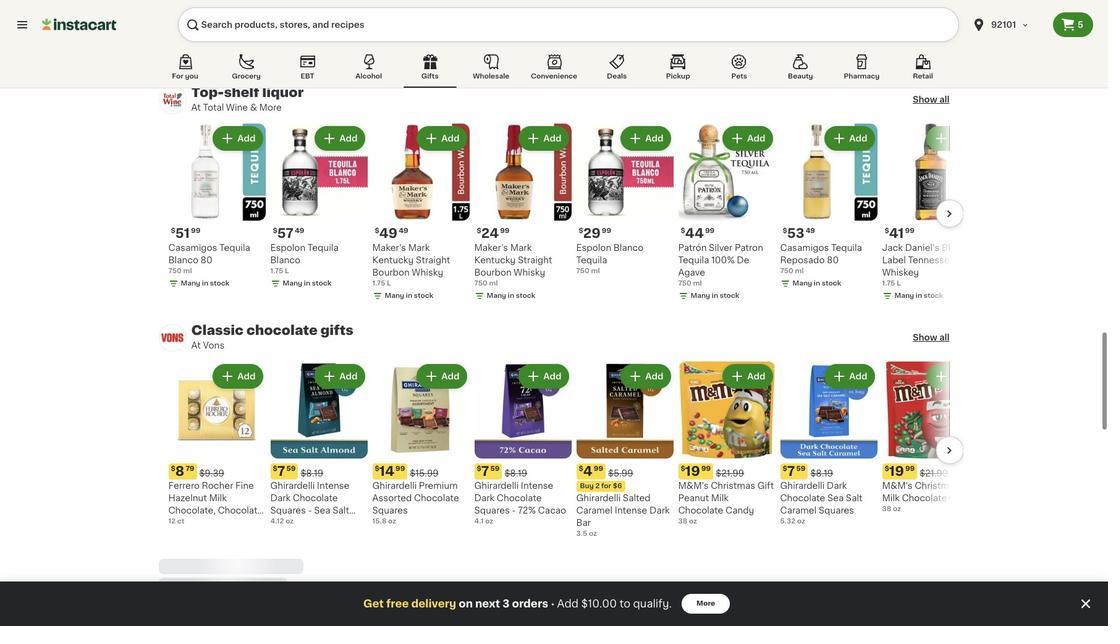 Task type: vqa. For each thing, say whether or not it's contained in the screenshot.
Thousand
no



Task type: describe. For each thing, give the bounding box(es) containing it.
product group containing 49
[[373, 124, 470, 304]]

•
[[551, 599, 555, 609]]

on
[[459, 599, 473, 609]]

1.75 inside espolon tequila blanco 1.75 l
[[271, 268, 283, 275]]

chocolate inside m&m's christmas gift peanut milk chocolate candy 38 oz
[[679, 507, 724, 515]]

show for gifts
[[913, 334, 938, 342]]

l inside espolon tequila blanco 1.75 l
[[285, 268, 289, 275]]

tequila for 51
[[220, 244, 250, 253]]

38 inside m&m's christmas gift peanut milk chocolate candy 38 oz
[[679, 518, 688, 525]]

92101
[[992, 20, 1017, 29]]

49 for 49
[[399, 228, 408, 235]]

product group containing 41
[[883, 124, 980, 304]]

$ 7 59 for ghirardelli intense dark chocolate squares - sea salt soiree
[[273, 465, 296, 478]]

$ 41 99
[[885, 227, 915, 240]]

more button
[[682, 594, 730, 614]]

chocolate inside m&m's christmas gift milk chocolate candy 38 oz
[[902, 494, 948, 503]]

dark inside ghirardelli intense dark chocolate squares - 72% cacao 4.1 oz
[[475, 494, 495, 503]]

patrón
[[679, 244, 707, 253]]

stock for 49
[[414, 293, 434, 300]]

chocolate inside ghirardelli dark chocolate sea salt caramel squares 5.32 oz
[[781, 494, 826, 503]]

oz inside ghirardelli premium assorted chocolate squares 15.8 oz
[[388, 518, 397, 525]]

stock for 53
[[822, 280, 842, 287]]

3
[[503, 599, 510, 609]]

many in stock for 57
[[283, 280, 332, 287]]

stock for 51
[[210, 280, 230, 287]]

many in stock for 41
[[895, 293, 944, 300]]

retail button
[[897, 52, 950, 88]]

blanco inside espolon blanco tequila 750 ml
[[614, 244, 644, 253]]

candy inside m&m's christmas gift peanut milk chocolate candy 38 oz
[[726, 507, 755, 515]]

oz inside ghirardelli intense dark chocolate squares - 72% cacao 4.1 oz
[[485, 518, 494, 525]]

$ 7 59 for ghirardelli intense dark chocolate squares - 72% cacao
[[477, 465, 500, 478]]

intense inside ghirardelli salted caramel intense dark bar 3.5 oz
[[615, 507, 648, 515]]

pharmacy button
[[836, 52, 889, 88]]

top-shelf liquor at total wine & more
[[191, 86, 304, 112]]

liquor
[[262, 86, 304, 99]]

straight for 24
[[518, 256, 553, 265]]

750 inside patrón silver patron tequila 100% de agave 750 ml
[[679, 280, 692, 287]]

product group containing 57
[[271, 124, 368, 291]]

many in stock for 51
[[181, 280, 230, 287]]

beauty button
[[774, 52, 828, 88]]

in for 49
[[406, 293, 413, 300]]

80 for 51
[[201, 256, 213, 265]]

cacao
[[538, 507, 567, 515]]

99 inside $ 24 99
[[500, 228, 510, 235]]

17
[[278, 1, 291, 14]]

$ 17 99
[[273, 1, 302, 14]]

many for 57
[[283, 280, 302, 287]]

get
[[363, 599, 384, 609]]

vons image
[[159, 324, 186, 352]]

99 inside $ 44 99
[[706, 228, 715, 235]]

bourbon for 24
[[475, 269, 512, 277]]

chocolate,
[[169, 507, 216, 515]]

99 inside $ 51 99
[[191, 228, 201, 235]]

ghirardelli for ghirardelli salted caramel intense dark bar 3.5 oz
[[577, 494, 621, 503]]

$ 19 99 for m&m's christmas gift milk chocolate candy
[[885, 465, 915, 478]]

ml inside espolon blanco tequila 750 ml
[[592, 268, 600, 275]]

milk for chocolate
[[712, 494, 729, 503]]

$21.99 for milk
[[716, 470, 745, 478]]

$21.99 for chocolate
[[920, 470, 949, 478]]

dry
[[898, 18, 913, 27]]

750 inside espolon blanco tequila 750 ml
[[577, 268, 590, 275]]

m&m's for peanut
[[679, 482, 709, 491]]

1 vertical spatial ct
[[177, 518, 185, 525]]

espolon for blanco
[[271, 244, 306, 253]]

$6
[[613, 483, 622, 490]]

2 $ 5 99 from the left
[[783, 1, 807, 14]]

show all link for top-shelf liquor
[[913, 94, 950, 106]]

ghirardelli intense dark chocolate squares - sea salt soiree
[[271, 482, 350, 528]]

99 inside the "$ 15 99"
[[497, 2, 507, 9]]

maker's mark kentucky straight bourbon whisky 750 ml
[[475, 244, 553, 287]]

$ 53 49
[[783, 227, 816, 240]]

- for 72%
[[512, 507, 516, 515]]

12 ct
[[169, 518, 185, 525]]

get free delivery on next 3 orders • add $10.00 to qualify.
[[363, 599, 672, 609]]

maker's mark kentucky straight bourbon whisky 1.75 l
[[373, 244, 450, 287]]

gypsophilia
[[883, 31, 935, 39]]

retail
[[913, 73, 934, 80]]

jack
[[883, 244, 903, 253]]

$ inside "$ 53 49"
[[783, 228, 788, 235]]

kentucky for 24
[[475, 256, 516, 265]]

$14.99 original price: $15.99 element
[[373, 464, 470, 480]]

gifts
[[321, 324, 354, 337]]

$ 15 99
[[477, 1, 507, 14]]

ghirardelli premium assorted chocolate squares 15.8 oz
[[373, 482, 459, 525]]

99 inside $ 14 99
[[396, 466, 405, 473]]

bourbon for 49
[[373, 269, 410, 277]]

alcohol
[[356, 73, 382, 80]]

1 92101 button from the left
[[964, 7, 1054, 42]]

squares inside ghirardelli dark chocolate sea salt caramel squares 5.32 oz
[[819, 507, 855, 515]]

mark for 49
[[409, 244, 430, 253]]

cb
[[883, 18, 895, 27]]

caramel inside ghirardelli salted caramel intense dark bar 3.5 oz
[[577, 507, 613, 515]]

product group containing 24
[[475, 124, 572, 304]]

kentucky for 49
[[373, 256, 414, 265]]

product group containing 8
[[169, 362, 266, 528]]

9
[[176, 1, 185, 14]]

ebt
[[301, 73, 315, 80]]

qualify.
[[633, 599, 672, 609]]

dark inside 'ghirardelli intense dark chocolate squares - sea salt soiree'
[[271, 494, 291, 503]]

49 for 57
[[295, 228, 304, 235]]

pharmacy
[[844, 73, 880, 80]]

99 inside "$ 4 99"
[[594, 466, 604, 473]]

$19.99 original price: $21.99 element for chocolate
[[883, 464, 980, 480]]

product group containing 51
[[169, 124, 266, 291]]

750 inside casamigos tequila reposado 80 750 ml
[[781, 268, 794, 275]]

2
[[596, 483, 600, 490]]

$7.59 original price: $8.19 element for ghirardelli intense dark chocolate squares - 72% cacao
[[475, 464, 572, 480]]

m&m's christmas gift milk chocolate candy 38 oz
[[883, 482, 978, 513]]

in for 53
[[814, 280, 821, 287]]

de
[[737, 256, 750, 265]]

jack daniel's black label tennessee whiskey 1.75 l
[[883, 244, 966, 287]]

product group containing 14
[[373, 362, 470, 527]]

wine
[[226, 104, 248, 112]]

convenience button
[[526, 52, 583, 88]]

wholesale button
[[465, 52, 518, 88]]

for
[[602, 483, 612, 490]]

$ inside $ 51 99
[[171, 228, 176, 235]]

agave
[[679, 269, 706, 277]]

$10.00
[[582, 599, 617, 609]]

for you
[[172, 73, 198, 80]]

candy inside ferrero rocher fine hazelnut milk chocolate, chocolate candy gift box
[[169, 519, 197, 528]]

shop categories tab list
[[159, 52, 950, 88]]

gift for m&m's christmas gift peanut milk chocolate candy
[[758, 482, 774, 491]]

oz inside m&m's christmas gift milk chocolate candy 38 oz
[[893, 506, 902, 513]]

750 inside maker's mark kentucky straight bourbon whisky 750 ml
[[475, 280, 488, 287]]

$ inside $ 8 79
[[171, 466, 176, 473]]

silver
[[709, 244, 733, 253]]

$8.79 original price: $9.39 element
[[169, 464, 266, 480]]

straight for 49
[[416, 256, 450, 265]]

100%
[[712, 256, 735, 265]]

$ inside "$ 29 99"
[[579, 228, 584, 235]]

show all for liquor
[[913, 95, 950, 104]]

$ inside $ 24 99
[[477, 228, 482, 235]]

38 inside m&m's christmas gift milk chocolate candy 38 oz
[[883, 506, 892, 513]]

$15.99
[[410, 470, 439, 478]]

15
[[482, 1, 496, 14]]

box
[[218, 519, 235, 528]]

4.12
[[271, 518, 284, 525]]

next
[[476, 599, 500, 609]]

many for 41
[[895, 293, 915, 300]]

patrón silver patron tequila 100% de agave 750 ml
[[679, 244, 764, 287]]

29
[[584, 227, 601, 240]]

tennessee
[[909, 256, 956, 265]]

buy
[[580, 483, 594, 490]]

99 inside 9 99
[[186, 2, 195, 9]]

all for classic chocolate gifts
[[940, 334, 950, 342]]

$8.19 for ghirardelli intense dark chocolate squares - sea salt soiree
[[301, 470, 324, 478]]

ml inside "casamigos tequila blanco 80 750 ml"
[[183, 268, 192, 275]]

premium
[[419, 482, 458, 491]]

ghirardelli intense dark chocolate squares - 72% cacao 4.1 oz
[[475, 482, 567, 525]]

salted
[[623, 494, 651, 503]]

classic
[[191, 324, 244, 337]]

19 for m&m's christmas gift milk chocolate candy
[[890, 465, 905, 478]]

delivery
[[412, 599, 457, 609]]

mark for 24
[[511, 244, 532, 253]]

grocery
[[232, 73, 261, 80]]

convenience
[[531, 73, 578, 80]]

oz inside ghirardelli salted caramel intense dark bar 3.5 oz
[[589, 531, 597, 538]]

5 inside "button"
[[1078, 20, 1084, 29]]

l for 41
[[897, 280, 901, 287]]

intense for salt
[[317, 482, 350, 491]]

flowers
[[300, 18, 334, 27]]

blanco for 57
[[271, 256, 301, 265]]

ml inside patrón silver patron tequila 100% de agave 750 ml
[[694, 280, 702, 287]]

intense for cacao
[[521, 482, 554, 491]]

peony
[[271, 18, 298, 27]]

sea inside ghirardelli dark chocolate sea salt caramel squares 5.32 oz
[[828, 494, 844, 503]]

black
[[942, 244, 966, 253]]

total wine & more image
[[159, 86, 186, 114]]

ct inside tulips 10 ct
[[178, 30, 185, 37]]

2 $ 6 99 from the left
[[579, 1, 603, 14]]

treatment tracker modal dialog
[[0, 582, 1109, 626]]

$7.59 original price: $8.19 element for ghirardelli dark chocolate sea salt caramel squares
[[781, 464, 878, 480]]

many in stock for 44
[[691, 293, 740, 300]]

99 inside "$ 29 99"
[[602, 228, 612, 235]]

top-
[[191, 86, 224, 99]]

&
[[250, 104, 257, 112]]

peanut
[[679, 494, 709, 503]]

3 $ 5 99 from the left
[[885, 1, 909, 14]]

dark inside ghirardelli dark chocolate sea salt caramel squares 5.32 oz
[[827, 482, 848, 491]]

gifts button
[[404, 52, 457, 88]]

tequila inside patrón silver patron tequila 100% de agave 750 ml
[[679, 256, 710, 265]]

tequila inside espolon blanco tequila 750 ml
[[577, 256, 607, 265]]

$ inside the "$ 15 99"
[[477, 2, 482, 9]]

espolon blanco tequila 750 ml
[[577, 244, 644, 275]]

dark inside ghirardelli salted caramel intense dark bar 3.5 oz
[[650, 507, 670, 515]]

4.12 oz
[[271, 518, 294, 525]]

daniel's
[[906, 244, 940, 253]]

hazelnut
[[169, 494, 207, 503]]

item carousel region for classic chocolate gifts
[[145, 362, 980, 539]]

chocolate inside 'ghirardelli intense dark chocolate squares - sea salt soiree'
[[293, 494, 338, 503]]



Task type: locate. For each thing, give the bounding box(es) containing it.
add inside get free delivery on next 3 orders • add $10.00 to qualify.
[[557, 599, 579, 609]]

1 show all from the top
[[913, 95, 950, 104]]

more right &
[[259, 104, 282, 112]]

squares inside 'ghirardelli intense dark chocolate squares - sea salt soiree'
[[271, 507, 306, 515]]

750 down '24'
[[475, 280, 488, 287]]

7 up ghirardelli dark chocolate sea salt caramel squares 5.32 oz at the bottom of the page
[[788, 465, 796, 478]]

total
[[203, 104, 224, 112]]

0 vertical spatial ct
[[178, 30, 185, 37]]

1 vertical spatial more
[[697, 600, 716, 607]]

1.75 for 41
[[883, 280, 896, 287]]

$21.99
[[716, 470, 745, 478], [920, 470, 949, 478]]

2 bourbon from the left
[[475, 269, 512, 277]]

stock down the jack daniel's black label tennessee whiskey 1.75 l
[[924, 293, 944, 300]]

milk for chocolate,
[[209, 494, 227, 503]]

0 horizontal spatial christmas
[[711, 482, 756, 491]]

0 horizontal spatial mark
[[409, 244, 430, 253]]

tequila for 57
[[308, 244, 339, 253]]

1 horizontal spatial gift
[[758, 482, 774, 491]]

1 bourbon from the left
[[373, 269, 410, 277]]

ebt button
[[281, 52, 334, 88]]

bourbon down $ 24 99
[[475, 269, 512, 277]]

show all link for classic chocolate gifts
[[913, 332, 950, 344]]

milk inside ferrero rocher fine hazelnut milk chocolate, chocolate candy gift box
[[209, 494, 227, 503]]

$4.99 original price: $5.99 element
[[577, 464, 674, 480]]

more inside the top-shelf liquor at total wine & more
[[259, 104, 282, 112]]

stock down casamigos tequila reposado 80 750 ml
[[822, 280, 842, 287]]

1 whisky from the left
[[412, 269, 444, 277]]

casamigos inside "casamigos tequila blanco 80 750 ml"
[[169, 244, 217, 253]]

0 horizontal spatial $ 6 99
[[375, 1, 399, 14]]

$8.19 up ghirardelli dark chocolate sea salt caramel squares 5.32 oz at the bottom of the page
[[811, 470, 834, 478]]

0 horizontal spatial 80
[[201, 256, 213, 265]]

2 92101 button from the left
[[972, 7, 1046, 42]]

espolon inside espolon blanco tequila 750 ml
[[577, 244, 612, 253]]

0 horizontal spatial $7.59 original price: $8.19 element
[[271, 464, 368, 480]]

$8.19 for ghirardelli dark chocolate sea salt caramel squares
[[811, 470, 834, 478]]

mark
[[409, 244, 430, 253], [511, 244, 532, 253]]

gift
[[758, 482, 774, 491], [962, 482, 978, 491], [199, 519, 216, 528]]

more right qualify.
[[697, 600, 716, 607]]

caramel up 5.32
[[781, 507, 817, 515]]

many down maker's mark kentucky straight bourbon whisky 750 ml
[[487, 293, 507, 300]]

1 horizontal spatial milk
[[712, 494, 729, 503]]

$ inside $ 44 99
[[681, 228, 686, 235]]

2 show from the top
[[913, 334, 938, 342]]

2 straight from the left
[[518, 256, 553, 265]]

ghirardelli inside ghirardelli premium assorted chocolate squares 15.8 oz
[[373, 482, 417, 491]]

750 down agave
[[679, 280, 692, 287]]

l inside the jack daniel's black label tennessee whiskey 1.75 l
[[897, 280, 901, 287]]

show all for gifts
[[913, 334, 950, 342]]

0 horizontal spatial salt
[[333, 507, 349, 515]]

ml down "$ 29 99" at right
[[592, 268, 600, 275]]

product group containing 44
[[679, 124, 776, 304]]

1 at from the top
[[191, 104, 201, 112]]

1 horizontal spatial $21.99
[[920, 470, 949, 478]]

0 horizontal spatial candy
[[169, 519, 197, 528]]

0 vertical spatial sea
[[828, 494, 844, 503]]

3 $ 7 59 from the left
[[783, 465, 806, 478]]

gift inside ferrero rocher fine hazelnut milk chocolate, chocolate candy gift box
[[199, 519, 216, 528]]

1 vertical spatial item carousel region
[[145, 124, 980, 304]]

0 horizontal spatial espolon
[[271, 244, 306, 253]]

squares inside ghirardelli premium assorted chocolate squares 15.8 oz
[[373, 507, 408, 515]]

1 $ 19 99 from the left
[[681, 465, 711, 478]]

in down "maker's mark kentucky straight bourbon whisky 1.75 l"
[[406, 293, 413, 300]]

maker's inside "maker's mark kentucky straight bourbon whisky 1.75 l"
[[373, 244, 406, 253]]

free
[[386, 599, 409, 609]]

in for 24
[[508, 293, 515, 300]]

2 59 from the left
[[491, 466, 500, 473]]

0 horizontal spatial more
[[259, 104, 282, 112]]

2 christmas from the left
[[915, 482, 960, 491]]

espolon inside espolon tequila blanco 1.75 l
[[271, 244, 306, 253]]

maker's down '24'
[[475, 244, 508, 253]]

2 19 from the left
[[890, 465, 905, 478]]

in for 57
[[304, 280, 310, 287]]

1 horizontal spatial $19.99 original price: $21.99 element
[[883, 464, 980, 480]]

99 inside $ 17 99
[[292, 2, 302, 9]]

label
[[883, 256, 906, 265]]

orders
[[512, 599, 549, 609]]

0 horizontal spatial 59
[[287, 466, 296, 473]]

2 squares from the left
[[373, 507, 408, 515]]

$ inside $ 41 99
[[885, 228, 890, 235]]

3 7 from the left
[[788, 465, 796, 478]]

2 whisky from the left
[[514, 269, 546, 277]]

straight
[[416, 256, 450, 265], [518, 256, 553, 265]]

at inside classic chocolate gifts at vons
[[191, 342, 201, 350]]

3 $7.59 original price: $8.19 element from the left
[[781, 464, 878, 480]]

0 horizontal spatial $21.99
[[716, 470, 745, 478]]

2 80 from the left
[[827, 256, 839, 265]]

1 horizontal spatial 19
[[890, 465, 905, 478]]

2 caramel from the left
[[781, 507, 817, 515]]

1 horizontal spatial whisky
[[514, 269, 546, 277]]

in down "casamigos tequila blanco 80 750 ml"
[[202, 280, 208, 287]]

1 horizontal spatial l
[[387, 280, 391, 287]]

0 horizontal spatial blanco
[[169, 256, 199, 265]]

$21.99 up m&m's christmas gift milk chocolate candy 38 oz
[[920, 470, 949, 478]]

many for 51
[[181, 280, 200, 287]]

1.75 down the 57
[[271, 268, 283, 275]]

1 horizontal spatial intense
[[521, 482, 554, 491]]

1 7 from the left
[[278, 465, 285, 478]]

many in stock down whiskey
[[895, 293, 944, 300]]

$ inside $ 57 49
[[273, 228, 278, 235]]

1 horizontal spatial espolon
[[577, 244, 612, 253]]

product group containing 4
[[577, 362, 674, 539]]

1 80 from the left
[[201, 256, 213, 265]]

1 horizontal spatial 7
[[482, 465, 489, 478]]

stock down "maker's mark kentucky straight bourbon whisky 1.75 l"
[[414, 293, 434, 300]]

72%
[[518, 507, 536, 515]]

99 inside $ 41 99
[[906, 228, 915, 235]]

tequila inside casamigos tequila reposado 80 750 ml
[[832, 244, 863, 253]]

$ inside $ 17 99
[[273, 2, 278, 9]]

ct
[[178, 30, 185, 37], [177, 518, 185, 525]]

stock down patrón silver patron tequila 100% de agave 750 ml
[[720, 293, 740, 300]]

chocolate inside ghirardelli intense dark chocolate squares - 72% cacao 4.1 oz
[[497, 494, 542, 503]]

ml inside maker's mark kentucky straight bourbon whisky 750 ml
[[489, 280, 498, 287]]

item carousel region containing 9
[[145, 0, 980, 66]]

many in stock down casamigos tequila reposado 80 750 ml
[[793, 280, 842, 287]]

59 for ghirardelli dark chocolate sea salt caramel squares
[[797, 466, 806, 473]]

item carousel region containing 51
[[145, 124, 980, 304]]

$ 5 99
[[681, 1, 705, 14], [783, 1, 807, 14], [885, 1, 909, 14]]

item carousel region
[[145, 0, 980, 66], [145, 124, 980, 304], [145, 362, 980, 539]]

m&m's inside m&m's christmas gift milk chocolate candy 38 oz
[[883, 482, 913, 491]]

peony flowers
[[271, 18, 334, 27]]

2 horizontal spatial $8.19
[[811, 470, 834, 478]]

stock for 41
[[924, 293, 944, 300]]

3 item carousel region from the top
[[145, 362, 980, 539]]

1.75 for 49
[[373, 280, 385, 287]]

stock down maker's mark kentucky straight bourbon whisky 750 ml
[[516, 293, 536, 300]]

1 horizontal spatial $7.59 original price: $8.19 element
[[475, 464, 572, 480]]

maker's for 49
[[373, 244, 406, 253]]

0 vertical spatial candy
[[950, 494, 978, 503]]

2 vertical spatial candy
[[169, 519, 197, 528]]

2 $7.59 original price: $8.19 element from the left
[[475, 464, 572, 480]]

many for 44
[[691, 293, 711, 300]]

in down whiskey
[[916, 293, 923, 300]]

assorted
[[373, 494, 412, 503]]

0 horizontal spatial l
[[285, 268, 289, 275]]

0 horizontal spatial 7
[[278, 465, 285, 478]]

1 horizontal spatial $ 19 99
[[885, 465, 915, 478]]

$ 19 99 up the "peanut"
[[681, 465, 711, 478]]

add
[[238, 134, 256, 143], [340, 134, 358, 143], [442, 134, 460, 143], [544, 134, 562, 143], [646, 134, 664, 143], [748, 134, 766, 143], [850, 134, 868, 143], [952, 134, 970, 143], [238, 372, 256, 381], [340, 372, 358, 381], [442, 372, 460, 381], [544, 372, 562, 381], [646, 372, 664, 381], [748, 372, 766, 381], [850, 372, 868, 381], [952, 372, 970, 381], [557, 599, 579, 609]]

1 horizontal spatial $8.19
[[505, 470, 528, 478]]

pickup button
[[652, 52, 705, 88]]

progress bar
[[159, 559, 950, 626]]

1 vertical spatial candy
[[726, 507, 755, 515]]

many in stock for 24
[[487, 293, 536, 300]]

l down whiskey
[[897, 280, 901, 287]]

casamigos down $ 51 99
[[169, 244, 217, 253]]

7 up 'ghirardelli intense dark chocolate squares - sea salt soiree'
[[278, 465, 285, 478]]

59 up ghirardelli intense dark chocolate squares - 72% cacao 4.1 oz
[[491, 466, 500, 473]]

1 horizontal spatial salt
[[846, 494, 863, 503]]

8
[[176, 465, 185, 478]]

2 $8.19 from the left
[[505, 470, 528, 478]]

1 $19.99 original price: $21.99 element from the left
[[679, 464, 776, 480]]

buy 2 for $6
[[580, 483, 622, 490]]

1 $ 6 99 from the left
[[375, 1, 399, 14]]

ghirardelli
[[271, 482, 315, 491], [373, 482, 417, 491], [475, 482, 519, 491], [781, 482, 825, 491], [577, 494, 621, 503]]

0 horizontal spatial $ 7 59
[[273, 465, 296, 478]]

product group containing 29
[[577, 124, 674, 277]]

squares for sea
[[271, 507, 306, 515]]

stock for 24
[[516, 293, 536, 300]]

grocery button
[[220, 52, 273, 88]]

sea inside 'ghirardelli intense dark chocolate squares - sea salt soiree'
[[314, 507, 331, 515]]

1 horizontal spatial m&m's
[[883, 482, 913, 491]]

$19.99 original price: $21.99 element
[[679, 464, 776, 480], [883, 464, 980, 480]]

750 inside "casamigos tequila blanco 80 750 ml"
[[169, 268, 182, 275]]

espolon down $ 57 49
[[271, 244, 306, 253]]

$ 49 49
[[375, 227, 408, 240]]

tulips
[[169, 18, 194, 27]]

oz inside m&m's christmas gift peanut milk chocolate candy 38 oz
[[689, 518, 698, 525]]

in down espolon tequila blanco 1.75 l
[[304, 280, 310, 287]]

1 horizontal spatial casamigos
[[781, 244, 829, 253]]

1 kentucky from the left
[[373, 256, 414, 265]]

$ 7 59 for ghirardelli dark chocolate sea salt caramel squares
[[783, 465, 806, 478]]

casamigos tequila reposado 80 750 ml
[[781, 244, 863, 275]]

chocolate inside ghirardelli premium assorted chocolate squares 15.8 oz
[[414, 494, 459, 503]]

ghirardelli up assorted
[[373, 482, 417, 491]]

squares for 72%
[[475, 507, 510, 515]]

squares inside ghirardelli intense dark chocolate squares - 72% cacao 4.1 oz
[[475, 507, 510, 515]]

ml down $ 51 99
[[183, 268, 192, 275]]

ghirardelli inside ghirardelli salted caramel intense dark bar 3.5 oz
[[577, 494, 621, 503]]

instacart image
[[42, 17, 116, 32]]

milk inside m&m's christmas gift peanut milk chocolate candy 38 oz
[[712, 494, 729, 503]]

1 straight from the left
[[416, 256, 450, 265]]

1 19 from the left
[[686, 465, 701, 478]]

1.75 inside "maker's mark kentucky straight bourbon whisky 1.75 l"
[[373, 280, 385, 287]]

bar
[[577, 519, 591, 528]]

19 up m&m's christmas gift milk chocolate candy 38 oz
[[890, 465, 905, 478]]

whisky for 24
[[514, 269, 546, 277]]

candy inside m&m's christmas gift milk chocolate candy 38 oz
[[950, 494, 978, 503]]

1 christmas from the left
[[711, 482, 756, 491]]

$ 19 99 for m&m's christmas gift peanut milk chocolate candy
[[681, 465, 711, 478]]

many down "casamigos tequila blanco 80 750 ml"
[[181, 280, 200, 287]]

many in stock for 53
[[793, 280, 842, 287]]

2 show all link from the top
[[913, 332, 950, 344]]

oz inside ghirardelli dark chocolate sea salt caramel squares 5.32 oz
[[798, 518, 806, 525]]

4 squares from the left
[[819, 507, 855, 515]]

ct right 12
[[177, 518, 185, 525]]

kentucky down $ 24 99
[[475, 256, 516, 265]]

many down agave
[[691, 293, 711, 300]]

2 $19.99 original price: $21.99 element from the left
[[883, 464, 980, 480]]

many in stock down maker's mark kentucky straight bourbon whisky 750 ml
[[487, 293, 536, 300]]

gifts
[[422, 73, 439, 80]]

casamigos tequila blanco 80 750 ml
[[169, 244, 250, 275]]

blanco for 51
[[169, 256, 199, 265]]

1 horizontal spatial candy
[[726, 507, 755, 515]]

0 horizontal spatial $ 5 99
[[681, 1, 705, 14]]

0 horizontal spatial m&m's
[[679, 482, 709, 491]]

squares
[[271, 507, 306, 515], [373, 507, 408, 515], [475, 507, 510, 515], [819, 507, 855, 515]]

ml down $ 24 99
[[489, 280, 498, 287]]

casamigos up reposado
[[781, 244, 829, 253]]

2 horizontal spatial $7.59 original price: $8.19 element
[[781, 464, 878, 480]]

many for 49
[[385, 293, 405, 300]]

None search field
[[178, 7, 960, 42]]

chocolate
[[293, 494, 338, 503], [414, 494, 459, 503], [497, 494, 542, 503], [781, 494, 826, 503], [902, 494, 948, 503], [218, 507, 263, 515], [679, 507, 724, 515]]

0 vertical spatial salt
[[846, 494, 863, 503]]

ghirardelli down 2
[[577, 494, 621, 503]]

blanco inside "casamigos tequila blanco 80 750 ml"
[[169, 256, 199, 265]]

milk
[[209, 494, 227, 503], [712, 494, 729, 503], [883, 494, 900, 503]]

2 $ 19 99 from the left
[[885, 465, 915, 478]]

1 $ 7 59 from the left
[[273, 465, 296, 478]]

vons
[[203, 342, 225, 350]]

ghirardelli for ghirardelli premium assorted chocolate squares 15.8 oz
[[373, 482, 417, 491]]

1 horizontal spatial more
[[697, 600, 716, 607]]

at for top-
[[191, 104, 201, 112]]

show for liquor
[[913, 95, 938, 104]]

maker's inside maker's mark kentucky straight bourbon whisky 750 ml
[[475, 244, 508, 253]]

$7.59 original price: $8.19 element up ghirardelli intense dark chocolate squares - 72% cacao 4.1 oz
[[475, 464, 572, 480]]

$ 7 59 up ghirardelli intense dark chocolate squares - 72% cacao 4.1 oz
[[477, 465, 500, 478]]

59 up ghirardelli dark chocolate sea salt caramel squares 5.32 oz at the bottom of the page
[[797, 466, 806, 473]]

2 item carousel region from the top
[[145, 124, 980, 304]]

1 horizontal spatial straight
[[518, 256, 553, 265]]

l down $ 49 49
[[387, 280, 391, 287]]

caramel
[[577, 507, 613, 515], [781, 507, 817, 515]]

maker's down $ 49 49
[[373, 244, 406, 253]]

12
[[169, 518, 176, 525]]

2 horizontal spatial 7
[[788, 465, 796, 478]]

$8.19 up 'ghirardelli intense dark chocolate squares - sea salt soiree'
[[301, 470, 324, 478]]

1.75 inside the jack daniel's black label tennessee whiskey 1.75 l
[[883, 280, 896, 287]]

1 - from the left
[[308, 507, 312, 515]]

1.75 down whiskey
[[883, 280, 896, 287]]

0 horizontal spatial 6
[[380, 1, 389, 14]]

tulips 10 ct
[[169, 18, 194, 37]]

whisky inside "maker's mark kentucky straight bourbon whisky 1.75 l"
[[412, 269, 444, 277]]

ml down agave
[[694, 280, 702, 287]]

many down "maker's mark kentucky straight bourbon whisky 1.75 l"
[[385, 293, 405, 300]]

many in stock for 49
[[385, 293, 434, 300]]

many for 24
[[487, 293, 507, 300]]

0 vertical spatial at
[[191, 104, 201, 112]]

15.8
[[373, 518, 387, 525]]

1 $8.19 from the left
[[301, 470, 324, 478]]

1 vertical spatial show all link
[[913, 332, 950, 344]]

$ inside "$ 4 99"
[[579, 466, 584, 473]]

many down espolon tequila blanco 1.75 l
[[283, 280, 302, 287]]

1 casamigos from the left
[[169, 244, 217, 253]]

0 horizontal spatial $19.99 original price: $21.99 element
[[679, 464, 776, 480]]

0 vertical spatial item carousel region
[[145, 0, 980, 66]]

christmas for chocolate
[[915, 482, 960, 491]]

1 item carousel region from the top
[[145, 0, 980, 66]]

ghirardelli up 5.32
[[781, 482, 825, 491]]

christmas for milk
[[711, 482, 756, 491]]

0 horizontal spatial kentucky
[[373, 256, 414, 265]]

2 - from the left
[[512, 507, 516, 515]]

2 6 from the left
[[584, 1, 593, 14]]

l
[[285, 268, 289, 275], [387, 280, 391, 287], [897, 280, 901, 287]]

Search field
[[178, 7, 960, 42]]

2 kentucky from the left
[[475, 256, 516, 265]]

pets
[[732, 73, 748, 80]]

all for top-shelf liquor
[[940, 95, 950, 104]]

$5.99
[[609, 470, 634, 478]]

alcohol button
[[342, 52, 396, 88]]

stock down "casamigos tequila blanco 80 750 ml"
[[210, 280, 230, 287]]

1 espolon from the left
[[271, 244, 306, 253]]

1 maker's from the left
[[373, 244, 406, 253]]

$ inside $ 14 99
[[375, 466, 380, 473]]

9 99
[[176, 1, 195, 14]]

0 horizontal spatial bourbon
[[373, 269, 410, 277]]

6
[[380, 1, 389, 14], [584, 1, 593, 14]]

christmas inside m&m's christmas gift peanut milk chocolate candy 38 oz
[[711, 482, 756, 491]]

2 vertical spatial item carousel region
[[145, 362, 980, 539]]

2 show all from the top
[[913, 334, 950, 342]]

ghirardelli up 72%
[[475, 482, 519, 491]]

$ 44 99
[[681, 227, 715, 240]]

$8.19
[[301, 470, 324, 478], [505, 470, 528, 478], [811, 470, 834, 478]]

3 squares from the left
[[475, 507, 510, 515]]

2 $21.99 from the left
[[920, 470, 949, 478]]

ghirardelli inside ghirardelli dark chocolate sea salt caramel squares 5.32 oz
[[781, 482, 825, 491]]

1 horizontal spatial $ 5 99
[[783, 1, 807, 14]]

product group containing 53
[[781, 124, 878, 291]]

1 show from the top
[[913, 95, 938, 104]]

2 mark from the left
[[511, 244, 532, 253]]

3 59 from the left
[[797, 466, 806, 473]]

5.32
[[781, 518, 796, 525]]

in down maker's mark kentucky straight bourbon whisky 750 ml
[[508, 293, 515, 300]]

2 horizontal spatial milk
[[883, 494, 900, 503]]

1 horizontal spatial bourbon
[[475, 269, 512, 277]]

0 vertical spatial more
[[259, 104, 282, 112]]

19 up the "peanut"
[[686, 465, 701, 478]]

item carousel region containing 8
[[145, 362, 980, 539]]

bourbon inside maker's mark kentucky straight bourbon whisky 750 ml
[[475, 269, 512, 277]]

maker's for 24
[[475, 244, 508, 253]]

5
[[686, 1, 694, 14], [788, 1, 796, 14], [890, 1, 898, 14], [1078, 20, 1084, 29]]

2 at from the top
[[191, 342, 201, 350]]

$ 4 99
[[579, 465, 604, 478]]

2 horizontal spatial blanco
[[614, 244, 644, 253]]

gift inside m&m's christmas gift milk chocolate candy 38 oz
[[962, 482, 978, 491]]

0 horizontal spatial 19
[[686, 465, 701, 478]]

$19.99 original price: $21.99 element for milk
[[679, 464, 776, 480]]

1 horizontal spatial $ 6 99
[[579, 1, 603, 14]]

0 horizontal spatial $8.19
[[301, 470, 324, 478]]

chocolate
[[247, 324, 318, 337]]

- for sea
[[308, 507, 312, 515]]

oz
[[893, 506, 902, 513], [286, 518, 294, 525], [388, 518, 397, 525], [485, 518, 494, 525], [689, 518, 698, 525], [798, 518, 806, 525], [589, 531, 597, 538]]

1 vertical spatial show all
[[913, 334, 950, 342]]

0 vertical spatial show all link
[[913, 94, 950, 106]]

1 vertical spatial all
[[940, 334, 950, 342]]

1 $ 5 99 from the left
[[681, 1, 705, 14]]

caramel inside ghirardelli dark chocolate sea salt caramel squares 5.32 oz
[[781, 507, 817, 515]]

tequila for 53
[[832, 244, 863, 253]]

in down casamigos tequila reposado 80 750 ml
[[814, 280, 821, 287]]

many down whiskey
[[895, 293, 915, 300]]

7 up ghirardelli intense dark chocolate squares - 72% cacao 4.1 oz
[[482, 465, 489, 478]]

79
[[186, 466, 194, 473]]

1 horizontal spatial 6
[[584, 1, 593, 14]]

espolon tequila blanco 1.75 l
[[271, 244, 339, 275]]

0 horizontal spatial milk
[[209, 494, 227, 503]]

to
[[620, 599, 631, 609]]

product group
[[169, 124, 266, 291], [271, 124, 368, 291], [373, 124, 470, 304], [475, 124, 572, 304], [577, 124, 674, 277], [679, 124, 776, 304], [781, 124, 878, 291], [883, 124, 980, 304], [169, 362, 266, 528], [271, 362, 368, 528], [373, 362, 470, 527], [475, 362, 572, 527], [577, 362, 674, 539], [679, 362, 776, 527], [781, 362, 878, 527], [883, 362, 980, 515]]

0 horizontal spatial maker's
[[373, 244, 406, 253]]

ghirardelli for ghirardelli intense dark chocolate squares - 72% cacao 4.1 oz
[[475, 482, 519, 491]]

many in stock down patrón silver patron tequila 100% de agave 750 ml
[[691, 293, 740, 300]]

0 horizontal spatial 38
[[679, 518, 688, 525]]

intense
[[317, 482, 350, 491], [521, 482, 554, 491], [615, 507, 648, 515]]

1 vertical spatial show
[[913, 334, 938, 342]]

tequila inside "casamigos tequila blanco 80 750 ml"
[[220, 244, 250, 253]]

750 down reposado
[[781, 268, 794, 275]]

$ 7 59 up 'ghirardelli intense dark chocolate squares - sea salt soiree'
[[273, 465, 296, 478]]

80
[[201, 256, 213, 265], [827, 256, 839, 265]]

0 vertical spatial show
[[913, 95, 938, 104]]

candy
[[950, 494, 978, 503], [726, 507, 755, 515], [169, 519, 197, 528]]

1 horizontal spatial -
[[512, 507, 516, 515]]

4.1
[[475, 518, 484, 525]]

$ 7 59 up ghirardelli dark chocolate sea salt caramel squares 5.32 oz at the bottom of the page
[[783, 465, 806, 478]]

at left total
[[191, 104, 201, 112]]

reposado
[[781, 256, 825, 265]]

10
[[169, 30, 176, 37]]

casamigos for 53
[[781, 244, 829, 253]]

ghirardelli inside 'ghirardelli intense dark chocolate squares - sea salt soiree'
[[271, 482, 315, 491]]

1 6 from the left
[[380, 1, 389, 14]]

bourbon inside "maker's mark kentucky straight bourbon whisky 1.75 l"
[[373, 269, 410, 277]]

ml down reposado
[[796, 268, 804, 275]]

many down reposado
[[793, 280, 813, 287]]

1 m&m's from the left
[[679, 482, 709, 491]]

many for 53
[[793, 280, 813, 287]]

many in stock down espolon tequila blanco 1.75 l
[[283, 280, 332, 287]]

in down patrón silver patron tequila 100% de agave 750 ml
[[712, 293, 719, 300]]

$7.59 original price: $8.19 element for ghirardelli intense dark chocolate squares - sea salt soiree
[[271, 464, 368, 480]]

$21.99 up m&m's christmas gift peanut milk chocolate candy 38 oz
[[716, 470, 745, 478]]

classic chocolate gifts at vons
[[191, 324, 354, 350]]

2 horizontal spatial intense
[[615, 507, 648, 515]]

l for 49
[[387, 280, 391, 287]]

show
[[913, 95, 938, 104], [913, 334, 938, 342]]

2 casamigos from the left
[[781, 244, 829, 253]]

$ 24 99
[[477, 227, 510, 240]]

show all link
[[913, 94, 950, 106], [913, 332, 950, 344]]

you
[[185, 73, 198, 80]]

1 $7.59 original price: $8.19 element from the left
[[271, 464, 368, 480]]

2 horizontal spatial 59
[[797, 466, 806, 473]]

at for classic
[[191, 342, 201, 350]]

1 squares from the left
[[271, 507, 306, 515]]

christmas inside m&m's christmas gift milk chocolate candy 38 oz
[[915, 482, 960, 491]]

stock for 57
[[312, 280, 332, 287]]

1 all from the top
[[940, 95, 950, 104]]

many in stock down "maker's mark kentucky straight bourbon whisky 1.75 l"
[[385, 293, 434, 300]]

kentucky down $ 49 49
[[373, 256, 414, 265]]

$ 57 49
[[273, 227, 304, 240]]

0 vertical spatial 38
[[883, 506, 892, 513]]

1 59 from the left
[[287, 466, 296, 473]]

1.75 down $ 49 49
[[373, 280, 385, 287]]

80 for 53
[[827, 256, 839, 265]]

$8.19 up ghirardelli intense dark chocolate squares - 72% cacao 4.1 oz
[[505, 470, 528, 478]]

2 maker's from the left
[[475, 244, 508, 253]]

squares for oz
[[373, 507, 408, 515]]

0 horizontal spatial casamigos
[[169, 244, 217, 253]]

kentucky inside "maker's mark kentucky straight bourbon whisky 1.75 l"
[[373, 256, 414, 265]]

0 horizontal spatial $ 19 99
[[681, 465, 711, 478]]

0 horizontal spatial gift
[[199, 519, 216, 528]]

0 horizontal spatial caramel
[[577, 507, 613, 515]]

cb dry million star gypsophilia
[[883, 18, 964, 39]]

in for 41
[[916, 293, 923, 300]]

stock for 44
[[720, 293, 740, 300]]

stock down espolon tequila blanco 1.75 l
[[312, 280, 332, 287]]

ghirardelli dark chocolate sea salt caramel squares 5.32 oz
[[781, 482, 863, 525]]

750 down 51
[[169, 268, 182, 275]]

gift inside m&m's christmas gift peanut milk chocolate candy 38 oz
[[758, 482, 774, 491]]

0 horizontal spatial 1.75
[[271, 268, 283, 275]]

ferrero rocher fine hazelnut milk chocolate, chocolate candy gift box
[[169, 482, 263, 528]]

maker's
[[373, 244, 406, 253], [475, 244, 508, 253]]

$ inside $ 49 49
[[375, 228, 380, 235]]

59 for ghirardelli intense dark chocolate squares - sea salt soiree
[[287, 466, 296, 473]]

1 horizontal spatial 1.75
[[373, 280, 385, 287]]

3 milk from the left
[[883, 494, 900, 503]]

1 horizontal spatial 80
[[827, 256, 839, 265]]

1 horizontal spatial sea
[[828, 494, 844, 503]]

ghirardelli for ghirardelli dark chocolate sea salt caramel squares 5.32 oz
[[781, 482, 825, 491]]

2 horizontal spatial l
[[897, 280, 901, 287]]

1 horizontal spatial kentucky
[[475, 256, 516, 265]]

1 horizontal spatial caramel
[[781, 507, 817, 515]]

straight inside maker's mark kentucky straight bourbon whisky 750 ml
[[518, 256, 553, 265]]

for you button
[[159, 52, 212, 88]]

0 vertical spatial all
[[940, 95, 950, 104]]

$7.59 original price: $8.19 element up 'ghirardelli intense dark chocolate squares - sea salt soiree'
[[271, 464, 368, 480]]

l down the 57
[[285, 268, 289, 275]]

49 inside "$ 53 49"
[[806, 228, 816, 235]]

$8.19 for ghirardelli intense dark chocolate squares - 72% cacao
[[505, 470, 528, 478]]

salt inside ghirardelli dark chocolate sea salt caramel squares 5.32 oz
[[846, 494, 863, 503]]

49 for 53
[[806, 228, 816, 235]]

many in stock down "casamigos tequila blanco 80 750 ml"
[[181, 280, 230, 287]]

ml inside casamigos tequila reposado 80 750 ml
[[796, 268, 804, 275]]

7 for ghirardelli intense dark chocolate squares - sea salt soiree
[[278, 465, 285, 478]]

fine
[[236, 482, 254, 491]]

salt
[[846, 494, 863, 503], [333, 507, 349, 515]]

750 down 29
[[577, 268, 590, 275]]

ghirardelli inside ghirardelli intense dark chocolate squares - 72% cacao 4.1 oz
[[475, 482, 519, 491]]

59 up 'ghirardelli intense dark chocolate squares - sea salt soiree'
[[287, 466, 296, 473]]

in for 44
[[712, 293, 719, 300]]

$ 19 99 up m&m's christmas gift milk chocolate candy 38 oz
[[885, 465, 915, 478]]

2 m&m's from the left
[[883, 482, 913, 491]]

2 all from the top
[[940, 334, 950, 342]]

59 for ghirardelli intense dark chocolate squares - 72% cacao
[[491, 466, 500, 473]]

0 horizontal spatial -
[[308, 507, 312, 515]]

2 horizontal spatial 1.75
[[883, 280, 896, 287]]

ct right the 10
[[178, 30, 185, 37]]

2 horizontal spatial $ 5 99
[[885, 1, 909, 14]]

1 $21.99 from the left
[[716, 470, 745, 478]]

0 horizontal spatial sea
[[314, 507, 331, 515]]

at left vons
[[191, 342, 201, 350]]

l inside "maker's mark kentucky straight bourbon whisky 1.75 l"
[[387, 280, 391, 287]]

$9.39
[[199, 470, 224, 478]]

1 horizontal spatial 59
[[491, 466, 500, 473]]

0 horizontal spatial whisky
[[412, 269, 444, 277]]

ghirardelli up 4.12 oz
[[271, 482, 315, 491]]

7 for ghirardelli intense dark chocolate squares - 72% cacao
[[482, 465, 489, 478]]

$ 6 99
[[375, 1, 399, 14], [579, 1, 603, 14]]

salt inside 'ghirardelli intense dark chocolate squares - sea salt soiree'
[[333, 507, 349, 515]]

1 show all link from the top
[[913, 94, 950, 106]]

1 vertical spatial at
[[191, 342, 201, 350]]

milk inside m&m's christmas gift milk chocolate candy 38 oz
[[883, 494, 900, 503]]

2 7 from the left
[[482, 465, 489, 478]]

99
[[186, 2, 195, 9], [292, 2, 302, 9], [390, 2, 399, 9], [497, 2, 507, 9], [594, 2, 603, 9], [696, 2, 705, 9], [798, 2, 807, 9], [900, 2, 909, 9], [191, 228, 201, 235], [500, 228, 510, 235], [602, 228, 612, 235], [706, 228, 715, 235], [906, 228, 915, 235], [396, 466, 405, 473], [594, 466, 604, 473], [702, 466, 711, 473], [906, 466, 915, 473]]

m&m's for milk
[[883, 482, 913, 491]]

million
[[916, 18, 944, 27]]

bourbon down $ 49 49
[[373, 269, 410, 277]]

in for 51
[[202, 280, 208, 287]]

casamigos inside casamigos tequila reposado 80 750 ml
[[781, 244, 829, 253]]

deals
[[607, 73, 627, 80]]

1 horizontal spatial blanco
[[271, 256, 301, 265]]

$19.99 original price: $21.99 element up m&m's christmas gift milk chocolate candy 38 oz
[[883, 464, 980, 480]]

19 for m&m's christmas gift peanut milk chocolate candy
[[686, 465, 701, 478]]

whisky for 49
[[412, 269, 444, 277]]

$19.99 original price: $21.99 element up m&m's christmas gift peanut milk chocolate candy 38 oz
[[679, 464, 776, 480]]

7 for ghirardelli dark chocolate sea salt caramel squares
[[788, 465, 796, 478]]

3 $8.19 from the left
[[811, 470, 834, 478]]

49 inside $ 57 49
[[295, 228, 304, 235]]

whiskey
[[883, 269, 920, 277]]

ghirardelli for ghirardelli intense dark chocolate squares - sea salt soiree
[[271, 482, 315, 491]]

59
[[287, 466, 296, 473], [491, 466, 500, 473], [797, 466, 806, 473]]

$7.59 original price: $8.19 element
[[271, 464, 368, 480], [475, 464, 572, 480], [781, 464, 878, 480]]

espolon down "$ 29 99" at right
[[577, 244, 612, 253]]

chocolate inside ferrero rocher fine hazelnut milk chocolate, chocolate candy gift box
[[218, 507, 263, 515]]

1 mark from the left
[[409, 244, 430, 253]]

caramel up bar in the right bottom of the page
[[577, 507, 613, 515]]

more inside button
[[697, 600, 716, 607]]

2 espolon from the left
[[577, 244, 612, 253]]

1 vertical spatial 38
[[679, 518, 688, 525]]

espolon for tequila
[[577, 244, 612, 253]]

many
[[181, 280, 200, 287], [283, 280, 302, 287], [793, 280, 813, 287], [385, 293, 405, 300], [487, 293, 507, 300], [691, 293, 711, 300], [895, 293, 915, 300]]

$7.59 original price: $8.19 element up ghirardelli dark chocolate sea salt caramel squares 5.32 oz at the bottom of the page
[[781, 464, 878, 480]]

$ 19 99
[[681, 465, 711, 478], [885, 465, 915, 478]]

2 milk from the left
[[712, 494, 729, 503]]

rocher
[[202, 482, 233, 491]]

1 horizontal spatial maker's
[[475, 244, 508, 253]]

1 vertical spatial sea
[[314, 507, 331, 515]]

mark inside "maker's mark kentucky straight bourbon whisky 1.75 l"
[[409, 244, 430, 253]]

sea
[[828, 494, 844, 503], [314, 507, 331, 515]]

1 caramel from the left
[[577, 507, 613, 515]]

gift for m&m's christmas gift milk chocolate candy
[[962, 482, 978, 491]]

2 $ 7 59 from the left
[[477, 465, 500, 478]]

1 milk from the left
[[209, 494, 227, 503]]

show all
[[913, 95, 950, 104], [913, 334, 950, 342]]



